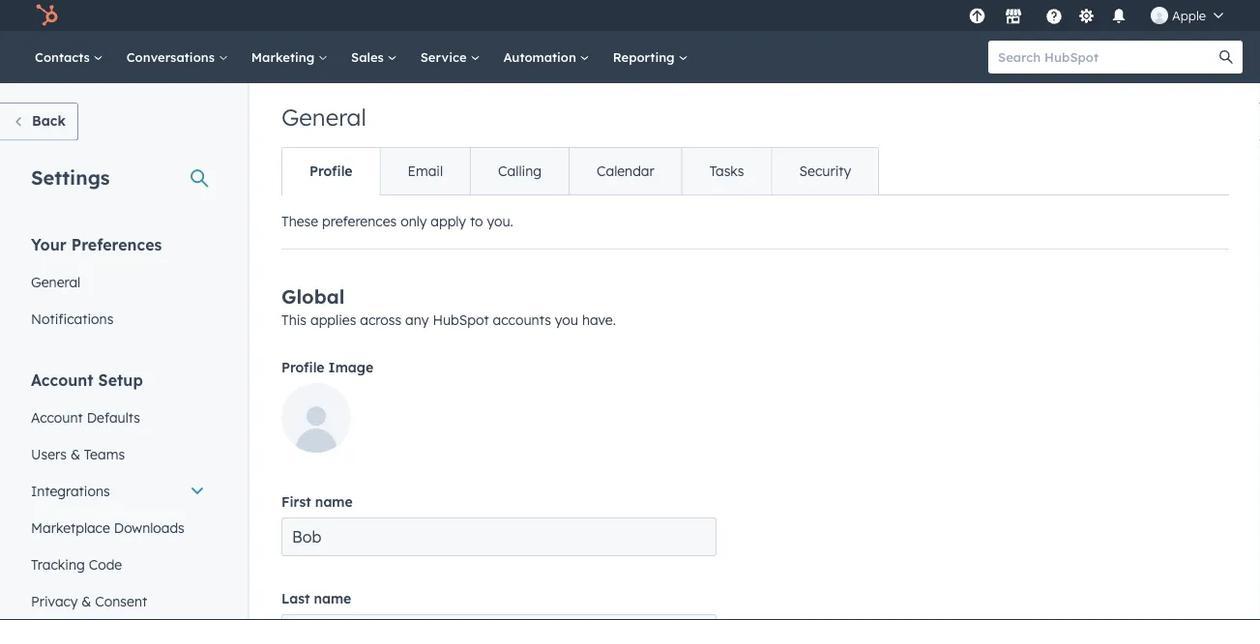 Task type: locate. For each thing, give the bounding box(es) containing it.
this
[[282, 312, 307, 328]]

0 vertical spatial profile
[[310, 163, 353, 179]]

settings image
[[1078, 8, 1096, 26]]

apple
[[1172, 7, 1206, 23]]

these
[[282, 213, 318, 230]]

account setup
[[31, 370, 143, 389]]

tracking code link
[[19, 546, 217, 583]]

general
[[282, 103, 366, 132], [31, 273, 81, 290]]

privacy
[[31, 593, 78, 609]]

0 vertical spatial general
[[282, 103, 366, 132]]

search button
[[1210, 41, 1243, 74]]

preferences
[[322, 213, 397, 230]]

profile up preferences
[[310, 163, 353, 179]]

last name
[[282, 590, 351, 607]]

global this applies across any hubspot accounts you have.
[[282, 284, 616, 328]]

1 vertical spatial account
[[31, 409, 83, 426]]

&
[[70, 445, 80, 462], [82, 593, 91, 609]]

marketplace downloads
[[31, 519, 185, 536]]

to
[[470, 213, 483, 230]]

downloads
[[114, 519, 185, 536]]

reporting link
[[601, 31, 700, 83]]

setup
[[98, 370, 143, 389]]

profile inside profile "link"
[[310, 163, 353, 179]]

0 vertical spatial account
[[31, 370, 93, 389]]

general up profile "link"
[[282, 103, 366, 132]]

calendar
[[597, 163, 655, 179]]

integrations button
[[19, 473, 217, 509]]

1 account from the top
[[31, 370, 93, 389]]

accounts
[[493, 312, 551, 328]]

name
[[315, 493, 353, 510], [314, 590, 351, 607]]

back link
[[0, 103, 78, 141]]

0 vertical spatial &
[[70, 445, 80, 462]]

profile left "image"
[[282, 359, 325, 376]]

general down 'your'
[[31, 273, 81, 290]]

your preferences
[[31, 235, 162, 254]]

account
[[31, 370, 93, 389], [31, 409, 83, 426]]

tracking
[[31, 556, 85, 573]]

privacy & consent link
[[19, 583, 217, 620]]

consent
[[95, 593, 147, 609]]

image
[[329, 359, 374, 376]]

hubspot image
[[35, 4, 58, 27]]

apply
[[431, 213, 466, 230]]

users
[[31, 445, 67, 462]]

applies
[[310, 312, 356, 328]]

email link
[[380, 148, 470, 194]]

across
[[360, 312, 402, 328]]

marketplace downloads link
[[19, 509, 217, 546]]

profile image
[[282, 359, 374, 376]]

you.
[[487, 213, 514, 230]]

teams
[[84, 445, 125, 462]]

1 horizontal spatial general
[[282, 103, 366, 132]]

first
[[282, 493, 311, 510]]

reporting
[[613, 49, 679, 65]]

& inside 'link'
[[82, 593, 91, 609]]

account up users
[[31, 409, 83, 426]]

Search HubSpot search field
[[989, 41, 1226, 74]]

profile
[[310, 163, 353, 179], [282, 359, 325, 376]]

edit button
[[282, 383, 351, 460]]

1 vertical spatial profile
[[282, 359, 325, 376]]

contacts
[[35, 49, 94, 65]]

notifications
[[31, 310, 114, 327]]

name for first name
[[315, 493, 353, 510]]

0 horizontal spatial general
[[31, 273, 81, 290]]

sales
[[351, 49, 388, 65]]

account up 'account defaults'
[[31, 370, 93, 389]]

name right "last" at the bottom left of the page
[[314, 590, 351, 607]]

1 vertical spatial &
[[82, 593, 91, 609]]

preferences
[[71, 235, 162, 254]]

privacy & consent
[[31, 593, 147, 609]]

marketplaces button
[[993, 0, 1034, 31]]

2 account from the top
[[31, 409, 83, 426]]

you
[[555, 312, 578, 328]]

integrations
[[31, 482, 110, 499]]

help button
[[1038, 0, 1071, 31]]

name right first
[[315, 493, 353, 510]]

defaults
[[87, 409, 140, 426]]

sales link
[[340, 31, 409, 83]]

0 horizontal spatial &
[[70, 445, 80, 462]]

marketing link
[[240, 31, 340, 83]]

marketplace
[[31, 519, 110, 536]]

0 vertical spatial name
[[315, 493, 353, 510]]

& right users
[[70, 445, 80, 462]]

apple button
[[1140, 0, 1235, 31]]

1 vertical spatial name
[[314, 590, 351, 607]]

account for account setup
[[31, 370, 93, 389]]

& right privacy
[[82, 593, 91, 609]]

navigation
[[282, 147, 880, 195]]

first name
[[282, 493, 353, 510]]

First name text field
[[282, 518, 717, 556]]

notifications link
[[19, 300, 217, 337]]

users & teams
[[31, 445, 125, 462]]

notifications button
[[1103, 0, 1136, 31]]

hubspot
[[433, 312, 489, 328]]

1 vertical spatial general
[[31, 273, 81, 290]]

1 horizontal spatial &
[[82, 593, 91, 609]]



Task type: vqa. For each thing, say whether or not it's contained in the screenshot.
menu
no



Task type: describe. For each thing, give the bounding box(es) containing it.
global
[[282, 284, 345, 309]]

last
[[282, 590, 310, 607]]

Last name text field
[[282, 614, 717, 620]]

your preferences element
[[19, 234, 217, 337]]

account setup element
[[19, 369, 217, 620]]

general inside your preferences element
[[31, 273, 81, 290]]

calling
[[498, 163, 542, 179]]

navigation containing profile
[[282, 147, 880, 195]]

automation
[[503, 49, 580, 65]]

calling link
[[470, 148, 569, 194]]

profile for profile
[[310, 163, 353, 179]]

your
[[31, 235, 67, 254]]

profile for profile image
[[282, 359, 325, 376]]

have.
[[582, 312, 616, 328]]

only
[[401, 213, 427, 230]]

security
[[800, 163, 851, 179]]

upgrade link
[[965, 5, 990, 26]]

help image
[[1046, 9, 1063, 26]]

contacts link
[[23, 31, 115, 83]]

marketing
[[251, 49, 318, 65]]

settings link
[[1075, 5, 1099, 26]]

name for last name
[[314, 590, 351, 607]]

code
[[89, 556, 122, 573]]

upgrade image
[[969, 8, 986, 26]]

notifications image
[[1111, 9, 1128, 26]]

profile link
[[282, 148, 380, 194]]

conversations link
[[115, 31, 240, 83]]

email
[[408, 163, 443, 179]]

account defaults
[[31, 409, 140, 426]]

back
[[32, 112, 66, 129]]

service link
[[409, 31, 492, 83]]

conversations
[[126, 49, 218, 65]]

bob builder image
[[1151, 7, 1169, 24]]

hubspot link
[[23, 4, 73, 27]]

security link
[[772, 148, 879, 194]]

& for users
[[70, 445, 80, 462]]

calendar link
[[569, 148, 682, 194]]

these preferences only apply to you.
[[282, 213, 514, 230]]

tasks link
[[682, 148, 772, 194]]

settings
[[31, 165, 110, 189]]

tasks
[[710, 163, 744, 179]]

service
[[420, 49, 471, 65]]

any
[[405, 312, 429, 328]]

apple menu
[[964, 0, 1237, 31]]

tracking code
[[31, 556, 122, 573]]

users & teams link
[[19, 436, 217, 473]]

& for privacy
[[82, 593, 91, 609]]

automation link
[[492, 31, 601, 83]]

marketplaces image
[[1005, 9, 1023, 26]]

account defaults link
[[19, 399, 217, 436]]

search image
[[1220, 50, 1233, 64]]

general link
[[19, 264, 217, 300]]

account for account defaults
[[31, 409, 83, 426]]



